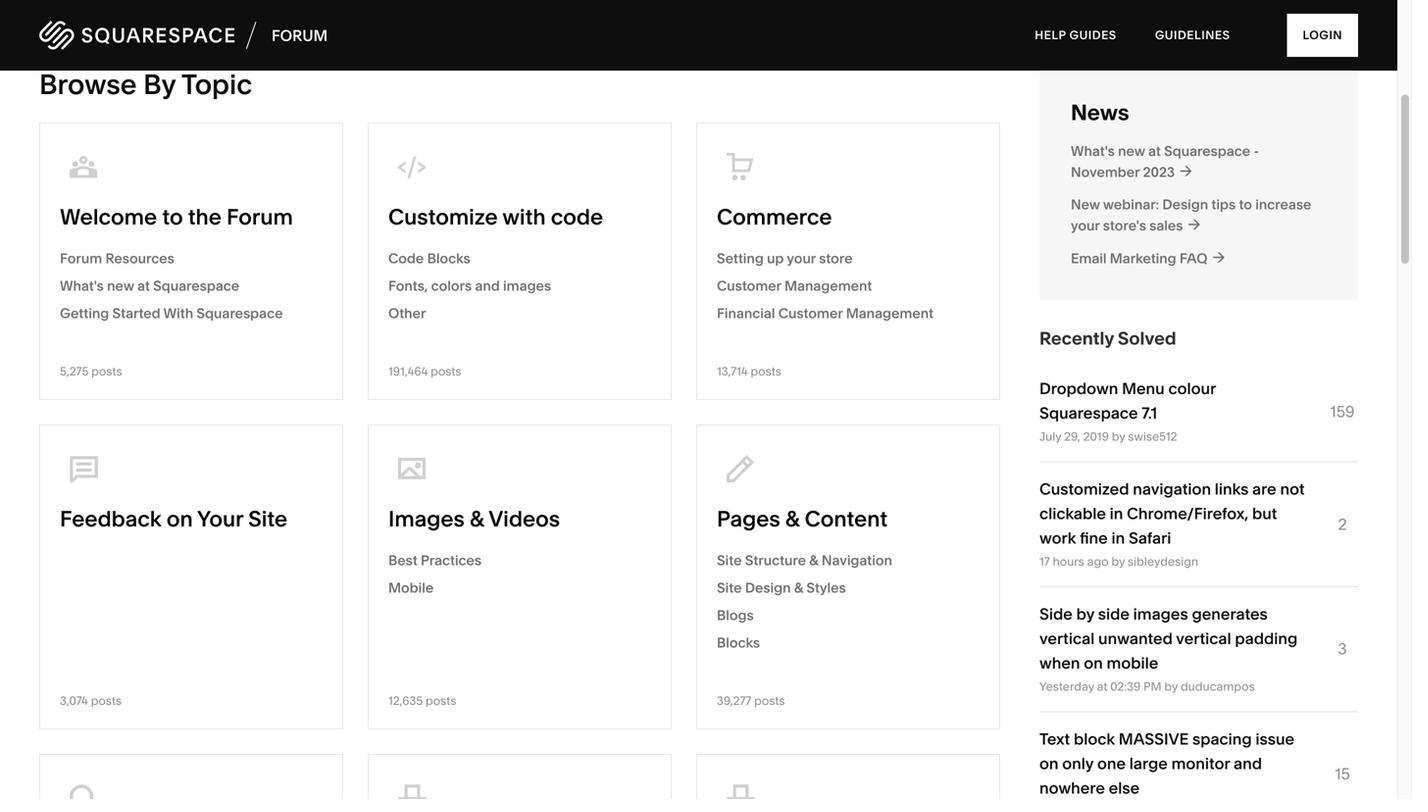 Task type: vqa. For each thing, say whether or not it's contained in the screenshot.
RARE for DAILY VISITOR image
no



Task type: describe. For each thing, give the bounding box(es) containing it.
0 horizontal spatial design
[[745, 580, 791, 596]]

customer inside financial customer management link
[[779, 305, 843, 322]]

links
[[1215, 480, 1249, 499]]

2019
[[1084, 430, 1109, 444]]

by inside the dropdown menu colour squarespace 7.1 july 29, 2019 by swise512
[[1112, 430, 1125, 444]]

site for site structure & navigation
[[717, 552, 742, 569]]

but
[[1253, 504, 1278, 523]]

13,714
[[717, 364, 748, 379]]

feedback on your site link
[[60, 506, 323, 550]]

webinar:
[[1103, 196, 1159, 213]]

customized navigation links are not clickable in chrome/firefox, but work fine in safari link
[[1040, 480, 1305, 548]]

hours
[[1053, 555, 1085, 569]]

dropdown menu colour squarespace 7.1 link
[[1040, 379, 1216, 423]]

2 vertical from the left
[[1176, 629, 1232, 648]]

duducampos link
[[1181, 680, 1255, 694]]

blocks link
[[717, 633, 980, 654]]

fonts, colors and images link
[[388, 276, 651, 297]]

what's for what's new at squarespace
[[60, 278, 104, 294]]

5,275
[[60, 364, 89, 379]]

blogs link
[[717, 605, 980, 627]]

what's new at squarespace link
[[60, 276, 323, 297]]

text block massive spacing issue on only one large monitor and nowhere else link
[[1040, 730, 1295, 798]]

site for site design & styles
[[717, 580, 742, 596]]

images
[[388, 506, 465, 532]]

dropdown menu colour squarespace 7.1 july 29, 2019 by swise512
[[1040, 379, 1216, 444]]

by left the side
[[1077, 605, 1095, 624]]

squarespace for what's new at squarespace - november 2023
[[1164, 143, 1251, 160]]

solved
[[1118, 328, 1177, 349]]

side by side images  generates vertical unwanted vertical padding when on mobile yesterday at 02:39  pm by duducampos
[[1040, 605, 1298, 694]]

commerce
[[717, 203, 832, 230]]

3,074 posts
[[60, 694, 122, 708]]

5,275 posts
[[60, 364, 122, 379]]

159
[[1330, 402, 1355, 421]]

resources
[[105, 250, 174, 267]]

15
[[1335, 765, 1350, 784]]

padding
[[1235, 629, 1298, 648]]

else
[[1109, 779, 1140, 798]]

best practices link
[[388, 550, 651, 572]]

new for what's new at squarespace
[[107, 278, 134, 294]]

images for and
[[503, 278, 551, 294]]

& up site structure & navigation
[[786, 506, 800, 532]]

pm
[[1144, 680, 1162, 694]]

pages & content
[[717, 506, 888, 532]]

financial
[[717, 305, 775, 322]]

what's new at squarespace - november 2023 link
[[1071, 141, 1327, 183]]

what's new at squarespace - november 2023
[[1071, 143, 1259, 181]]

financial customer management link
[[717, 303, 980, 325]]

images for side
[[1134, 605, 1189, 624]]

one
[[1098, 754, 1126, 773]]

on inside side by side images  generates vertical unwanted vertical padding when on mobile yesterday at 02:39  pm by duducampos
[[1084, 654, 1103, 673]]

feedback
[[60, 506, 162, 532]]

at for what's new at squarespace - november 2023
[[1149, 143, 1161, 160]]

blogs
[[717, 607, 754, 624]]

1 vertical spatial blocks
[[717, 635, 760, 651]]

swise512 link
[[1128, 430, 1178, 444]]

fine
[[1080, 529, 1108, 548]]

generates
[[1192, 605, 1268, 624]]

welcome
[[60, 203, 157, 230]]

setting up your store link
[[717, 248, 980, 270]]

0 vertical spatial site
[[248, 506, 288, 532]]

setting up your store
[[717, 250, 853, 267]]

posts for pages & content
[[754, 694, 785, 708]]

forum resources link
[[60, 248, 323, 270]]

images & videos link
[[388, 506, 651, 550]]

new webinar: design tips to increase your store's sales
[[1071, 196, 1312, 234]]

your
[[197, 506, 243, 532]]

text
[[1040, 730, 1070, 749]]

code
[[388, 250, 424, 267]]

by inside customized navigation links are not clickable in chrome/firefox, but work fine in safari 17 hours ago by sibleydesign
[[1112, 555, 1125, 569]]

new webinar: design tips to increase your store's sales link
[[1071, 194, 1327, 236]]

dropdown
[[1040, 379, 1119, 398]]

november
[[1071, 164, 1140, 181]]

posts for images & videos
[[426, 694, 456, 708]]

content
[[805, 506, 888, 532]]

help guides
[[1035, 28, 1117, 42]]

tips
[[1212, 196, 1236, 213]]

mobile
[[1107, 654, 1159, 673]]

customized
[[1040, 480, 1129, 499]]

& up styles
[[810, 552, 819, 569]]

other
[[388, 305, 426, 322]]

guidelines
[[1155, 28, 1230, 42]]

at for what's new at squarespace
[[137, 278, 150, 294]]

login
[[1303, 28, 1343, 42]]

faq
[[1180, 250, 1208, 267]]

site structure & navigation link
[[717, 550, 980, 572]]

guides
[[1070, 28, 1117, 42]]

new
[[1071, 196, 1100, 213]]

safari
[[1129, 529, 1172, 548]]

customer management link
[[717, 276, 980, 297]]

mobile
[[388, 580, 434, 596]]

with
[[503, 203, 546, 230]]

site design & styles link
[[717, 578, 980, 599]]

recently
[[1040, 328, 1114, 349]]

design inside new webinar: design tips to increase your store's sales
[[1163, 196, 1209, 213]]

customized navigation links are not clickable in chrome/firefox, but work fine in safari 17 hours ago by sibleydesign
[[1040, 480, 1305, 569]]

other link
[[388, 303, 651, 325]]

july
[[1040, 430, 1062, 444]]

email marketing faq
[[1071, 250, 1211, 267]]



Task type: locate. For each thing, give the bounding box(es) containing it.
vertical up when
[[1040, 629, 1095, 648]]

0 vertical spatial forum
[[227, 203, 293, 230]]

management
[[785, 278, 872, 294], [846, 305, 934, 322]]

news
[[1071, 99, 1130, 125]]

0 horizontal spatial blocks
[[427, 250, 470, 267]]

and inside text block massive spacing issue on only one large monitor and nowhere else
[[1234, 754, 1262, 773]]

2023
[[1143, 164, 1175, 181]]

in down customized
[[1110, 504, 1124, 523]]

0 horizontal spatial what's
[[60, 278, 104, 294]]

email
[[1071, 250, 1107, 267]]

1 vertical from the left
[[1040, 629, 1095, 648]]

by right ago
[[1112, 555, 1125, 569]]

on down text
[[1040, 754, 1059, 773]]

1 vertical spatial customer
[[779, 305, 843, 322]]

squarespace up 2019 in the bottom right of the page
[[1040, 404, 1138, 423]]

squarespace down what's new at squarespace link
[[197, 305, 283, 322]]

1 horizontal spatial your
[[1071, 217, 1100, 234]]

guidelines link
[[1138, 10, 1248, 61]]

0 vertical spatial in
[[1110, 504, 1124, 523]]

site structure & navigation
[[717, 552, 893, 569]]

massive
[[1119, 730, 1189, 749]]

&
[[470, 506, 484, 532], [786, 506, 800, 532], [810, 552, 819, 569], [794, 580, 803, 596]]

0 vertical spatial at
[[1149, 143, 1161, 160]]

at inside side by side images  generates vertical unwanted vertical padding when on mobile yesterday at 02:39  pm by duducampos
[[1097, 680, 1108, 694]]

getting started with squarespace link
[[60, 303, 323, 325]]

best
[[388, 552, 418, 569]]

2 vertical spatial on
[[1040, 754, 1059, 773]]

1 horizontal spatial what's
[[1071, 143, 1115, 160]]

code blocks
[[388, 250, 470, 267]]

side by side images  generates vertical unwanted vertical padding when on mobile link
[[1040, 605, 1298, 673]]

posts right 191,464
[[431, 364, 461, 379]]

1 vertical spatial design
[[745, 580, 791, 596]]

login link
[[1287, 14, 1359, 57]]

new for what's new at squarespace - november 2023
[[1118, 143, 1145, 160]]

navigation
[[1133, 480, 1211, 499]]

text block massive spacing issue on only one large monitor and nowhere else
[[1040, 730, 1295, 798]]

posts for commerce
[[751, 364, 782, 379]]

what's for what's new at squarespace - november 2023
[[1071, 143, 1115, 160]]

posts
[[91, 364, 122, 379], [431, 364, 461, 379], [751, 364, 782, 379], [91, 694, 122, 708], [426, 694, 456, 708], [754, 694, 785, 708]]

0 vertical spatial your
[[1071, 217, 1100, 234]]

1 vertical spatial site
[[717, 552, 742, 569]]

0 vertical spatial and
[[475, 278, 500, 294]]

by right pm
[[1165, 680, 1178, 694]]

0 horizontal spatial forum
[[60, 250, 102, 267]]

0 vertical spatial images
[[503, 278, 551, 294]]

1 vertical spatial at
[[137, 278, 150, 294]]

3
[[1338, 640, 1347, 659]]

side
[[1098, 605, 1130, 624]]

1 horizontal spatial images
[[1134, 605, 1189, 624]]

management inside customer management link
[[785, 278, 872, 294]]

store
[[819, 250, 853, 267]]

in
[[1110, 504, 1124, 523], [1112, 529, 1125, 548]]

1 vertical spatial on
[[1084, 654, 1103, 673]]

0 vertical spatial blocks
[[427, 250, 470, 267]]

191,464 posts
[[388, 364, 461, 379]]

colors
[[431, 278, 472, 294]]

0 horizontal spatial images
[[503, 278, 551, 294]]

to right tips
[[1239, 196, 1253, 213]]

help guides link
[[1017, 10, 1135, 61]]

2 horizontal spatial on
[[1084, 654, 1103, 673]]

1 vertical spatial your
[[787, 250, 816, 267]]

12,635 posts
[[388, 694, 456, 708]]

design down structure
[[745, 580, 791, 596]]

0 horizontal spatial to
[[162, 203, 183, 230]]

increase
[[1256, 196, 1312, 213]]

0 horizontal spatial at
[[137, 278, 150, 294]]

1 horizontal spatial and
[[1234, 754, 1262, 773]]

0 horizontal spatial your
[[787, 250, 816, 267]]

sibleydesign link
[[1128, 555, 1199, 569]]

squarespace inside the dropdown menu colour squarespace 7.1 july 29, 2019 by swise512
[[1040, 404, 1138, 423]]

squarespace down 'forum resources' "link"
[[153, 278, 239, 294]]

on inside text block massive spacing issue on only one large monitor and nowhere else
[[1040, 754, 1059, 773]]

forum inside "link"
[[60, 250, 102, 267]]

colour
[[1169, 379, 1216, 398]]

0 horizontal spatial and
[[475, 278, 500, 294]]

work
[[1040, 529, 1076, 548]]

blocks up "colors"
[[427, 250, 470, 267]]

0 horizontal spatial new
[[107, 278, 134, 294]]

blocks
[[427, 250, 470, 267], [717, 635, 760, 651]]

forum down 'welcome'
[[60, 250, 102, 267]]

on left the your on the left bottom of page
[[167, 506, 193, 532]]

1 horizontal spatial on
[[1040, 754, 1059, 773]]

financial customer management
[[717, 305, 934, 322]]

yesterday
[[1040, 680, 1094, 694]]

2 vertical spatial site
[[717, 580, 742, 596]]

your down "new" on the top of page
[[1071, 217, 1100, 234]]

the
[[188, 203, 222, 230]]

marketing
[[1110, 250, 1177, 267]]

pages
[[717, 506, 780, 532]]

unwanted
[[1099, 629, 1173, 648]]

site right the your on the left bottom of page
[[248, 506, 288, 532]]

1 horizontal spatial new
[[1118, 143, 1145, 160]]

customer up financial
[[717, 278, 781, 294]]

up
[[767, 250, 784, 267]]

on right when
[[1084, 654, 1103, 673]]

191,464
[[388, 364, 428, 379]]

1 vertical spatial new
[[107, 278, 134, 294]]

what's up getting
[[60, 278, 104, 294]]

sales
[[1150, 217, 1183, 234]]

1 vertical spatial in
[[1112, 529, 1125, 548]]

0 vertical spatial customer
[[717, 278, 781, 294]]

1 horizontal spatial vertical
[[1176, 629, 1232, 648]]

in right fine
[[1112, 529, 1125, 548]]

0 vertical spatial what's
[[1071, 143, 1115, 160]]

videos
[[489, 506, 560, 532]]

posts right 5,275
[[91, 364, 122, 379]]

customize with code link
[[388, 203, 651, 248]]

1 horizontal spatial to
[[1239, 196, 1253, 213]]

images up unwanted
[[1134, 605, 1189, 624]]

duducampos
[[1181, 680, 1255, 694]]

squarespace for what's new at squarespace
[[153, 278, 239, 294]]

site up blogs
[[717, 580, 742, 596]]

customize with code
[[388, 203, 603, 230]]

your right up
[[787, 250, 816, 267]]

squarespace for getting started with squarespace
[[197, 305, 283, 322]]

by right 2019 in the bottom right of the page
[[1112, 430, 1125, 444]]

posts for customize with code
[[431, 364, 461, 379]]

1 vertical spatial and
[[1234, 754, 1262, 773]]

what's
[[1071, 143, 1115, 160], [60, 278, 104, 294]]

monitor
[[1172, 754, 1230, 773]]

0 vertical spatial management
[[785, 278, 872, 294]]

fonts,
[[388, 278, 428, 294]]

0 vertical spatial on
[[167, 506, 193, 532]]

practices
[[421, 552, 482, 569]]

2 vertical spatial at
[[1097, 680, 1108, 694]]

mobile link
[[388, 578, 651, 599]]

and down "spacing"
[[1234, 754, 1262, 773]]

what's inside the what's new at squarespace - november 2023
[[1071, 143, 1115, 160]]

squarespace inside the what's new at squarespace - november 2023
[[1164, 143, 1251, 160]]

at left "02:39"
[[1097, 680, 1108, 694]]

management down customer management link on the top of page
[[846, 305, 934, 322]]

squarespace forum image
[[39, 18, 328, 52]]

2 horizontal spatial at
[[1149, 143, 1161, 160]]

& left videos
[[470, 506, 484, 532]]

1 vertical spatial forum
[[60, 250, 102, 267]]

squarespace
[[1164, 143, 1251, 160], [153, 278, 239, 294], [197, 305, 283, 322], [1040, 404, 1138, 423]]

posts for welcome to the forum
[[91, 364, 122, 379]]

0 horizontal spatial vertical
[[1040, 629, 1095, 648]]

39,277
[[717, 694, 752, 708]]

customer inside customer management link
[[717, 278, 781, 294]]

0 horizontal spatial on
[[167, 506, 193, 532]]

at inside the what's new at squarespace - november 2023
[[1149, 143, 1161, 160]]

menu
[[1122, 379, 1165, 398]]

new up november
[[1118, 143, 1145, 160]]

vertical down generates
[[1176, 629, 1232, 648]]

what's new at squarespace
[[60, 278, 239, 294]]

posts right 3,074 at the left of page
[[91, 694, 122, 708]]

1 horizontal spatial design
[[1163, 196, 1209, 213]]

site down 'pages'
[[717, 552, 742, 569]]

0 vertical spatial design
[[1163, 196, 1209, 213]]

new inside the what's new at squarespace - november 2023
[[1118, 143, 1145, 160]]

images & videos
[[388, 506, 560, 532]]

posts right 13,714
[[751, 364, 782, 379]]

1 horizontal spatial blocks
[[717, 635, 760, 651]]

spacing
[[1193, 730, 1252, 749]]

your inside new webinar: design tips to increase your store's sales
[[1071, 217, 1100, 234]]

squarespace left - on the top right of page
[[1164, 143, 1251, 160]]

recently solved
[[1040, 328, 1177, 349]]

clickable
[[1040, 504, 1106, 523]]

1 horizontal spatial forum
[[227, 203, 293, 230]]

customize
[[388, 203, 498, 230]]

forum right the
[[227, 203, 293, 230]]

customer management
[[717, 278, 872, 294]]

to inside new webinar: design tips to increase your store's sales
[[1239, 196, 1253, 213]]

at down resources
[[137, 278, 150, 294]]

posts right 12,635
[[426, 694, 456, 708]]

code blocks link
[[388, 248, 651, 270]]

commerce link
[[717, 203, 980, 248]]

0 vertical spatial new
[[1118, 143, 1145, 160]]

to
[[1239, 196, 1253, 213], [162, 203, 183, 230]]

17
[[1040, 555, 1050, 569]]

setting
[[717, 250, 764, 267]]

1 vertical spatial management
[[846, 305, 934, 322]]

design up sales
[[1163, 196, 1209, 213]]

what's up november
[[1071, 143, 1115, 160]]

posts right 39,277
[[754, 694, 785, 708]]

issue
[[1256, 730, 1295, 749]]

side
[[1040, 605, 1073, 624]]

1 vertical spatial what's
[[60, 278, 104, 294]]

new down forum resources
[[107, 278, 134, 294]]

customer down 'customer management' at the right of the page
[[779, 305, 843, 322]]

management up financial customer management
[[785, 278, 872, 294]]

squarespace for dropdown menu colour squarespace 7.1 july 29, 2019 by swise512
[[1040, 404, 1138, 423]]

with
[[163, 305, 193, 322]]

& left styles
[[794, 580, 803, 596]]

1 vertical spatial images
[[1134, 605, 1189, 624]]

and right "colors"
[[475, 278, 500, 294]]

management inside financial customer management link
[[846, 305, 934, 322]]

13,714 posts
[[717, 364, 782, 379]]

forum resources
[[60, 250, 174, 267]]

at up 2023
[[1149, 143, 1161, 160]]

to left the
[[162, 203, 183, 230]]

getting started with squarespace
[[60, 305, 283, 322]]

1 horizontal spatial at
[[1097, 680, 1108, 694]]

images inside side by side images  generates vertical unwanted vertical padding when on mobile yesterday at 02:39  pm by duducampos
[[1134, 605, 1189, 624]]

images down code blocks link
[[503, 278, 551, 294]]

at
[[1149, 143, 1161, 160], [137, 278, 150, 294], [1097, 680, 1108, 694]]

site design & styles
[[717, 580, 846, 596]]

blocks down blogs
[[717, 635, 760, 651]]

02:39
[[1111, 680, 1141, 694]]

welcome to the forum
[[60, 203, 293, 230]]

3,074
[[60, 694, 88, 708]]



